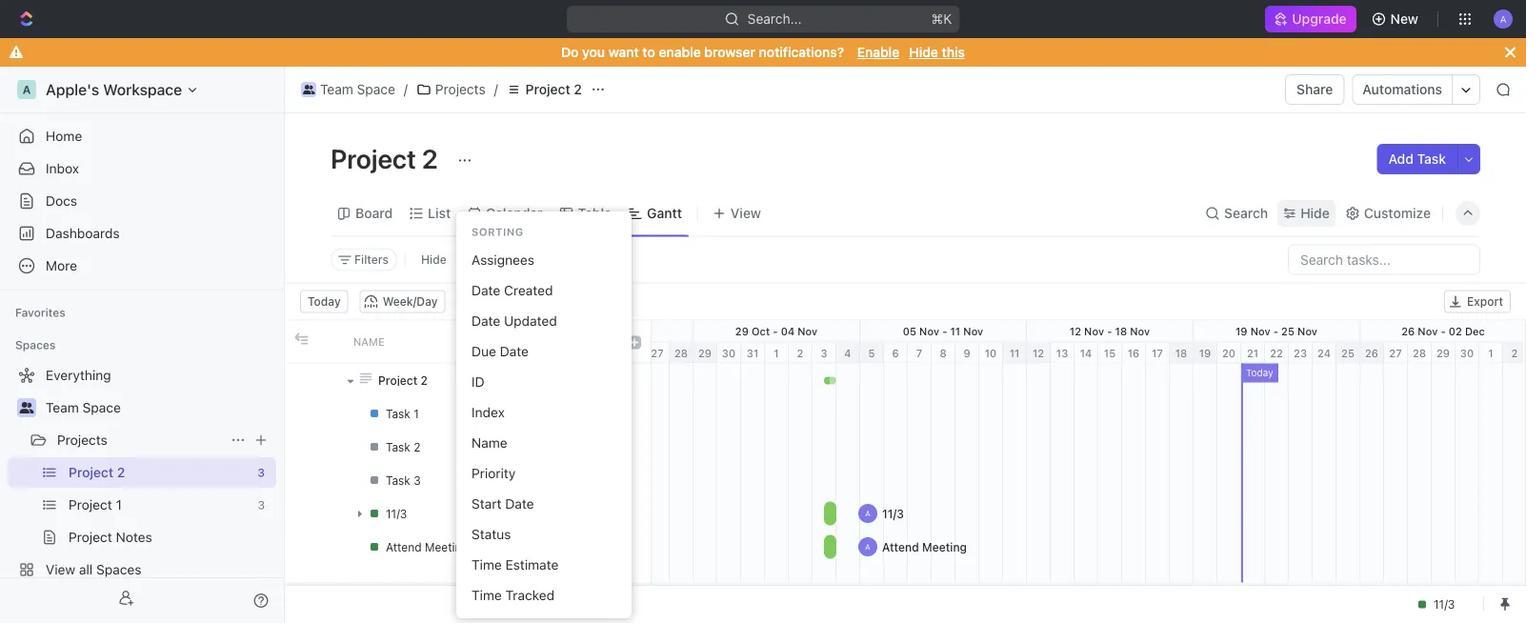 Task type: vqa. For each thing, say whether or not it's contained in the screenshot.
All
no



Task type: locate. For each thing, give the bounding box(es) containing it.
1 - from the left
[[607, 325, 612, 337]]

0 vertical spatial hide
[[909, 44, 939, 60]]

1 down export
[[1489, 347, 1494, 359]]

oct
[[586, 325, 604, 337], [632, 325, 650, 337], [752, 325, 770, 337]]

0 horizontal spatial team space link
[[46, 393, 273, 423]]

0 horizontal spatial user group image
[[20, 402, 34, 414]]

8
[[940, 347, 947, 359]]

- inside '05 nov - 11 nov' element
[[943, 325, 948, 337]]

project
[[526, 81, 571, 97], [331, 142, 416, 174], [378, 374, 418, 387]]

0 horizontal spatial 30
[[722, 347, 736, 359]]

2 / from the left
[[494, 81, 498, 97]]

nov up 21 "element"
[[1251, 325, 1271, 337]]

3 column header from the left
[[618, 321, 651, 363]]

- for 25
[[1274, 325, 1279, 337]]

row group
[[285, 364, 651, 583]]

13
[[1057, 347, 1069, 359]]

browser
[[705, 44, 756, 60]]

add task button
[[1378, 144, 1458, 174]]

1 vertical spatial 26
[[1366, 347, 1379, 359]]

1 30 element from the left
[[718, 343, 741, 364]]

hide inside button
[[421, 253, 447, 266]]

1 nov from the left
[[798, 325, 818, 337]]

28 for second the 28 element from the right
[[675, 347, 688, 359]]

28 down date created button
[[615, 325, 629, 337]]

column header
[[285, 321, 314, 363], [314, 321, 342, 363], [618, 321, 651, 363]]

0 vertical spatial projects link
[[412, 78, 490, 101]]

tracked
[[506, 587, 555, 603]]

29 left 31 on the bottom left of the page
[[698, 347, 712, 359]]

nov up "23" element at the right bottom of the page
[[1298, 325, 1318, 337]]

1 vertical spatial 19
[[1200, 347, 1212, 359]]

hide down the list link
[[421, 253, 447, 266]]

attend down 11/3
[[882, 540, 919, 554]]

1 time from the top
[[472, 557, 502, 573]]

1 horizontal spatial 22
[[1270, 347, 1284, 359]]

⌘k
[[931, 11, 952, 27]]

nov right '05'
[[920, 325, 940, 337]]

project down do at the left top
[[526, 81, 571, 97]]

29 element
[[694, 343, 718, 364], [1432, 343, 1456, 364]]

1 horizontal spatial 12
[[1070, 325, 1082, 337]]

project 2 up board
[[331, 142, 444, 174]]

3 oct from the left
[[752, 325, 770, 337]]

Search tasks... text field
[[1289, 245, 1480, 274]]

- inside 12 nov - 18 nov element
[[1107, 325, 1113, 337]]

tree grid
[[285, 321, 651, 583]]

1 vertical spatial 3
[[414, 474, 421, 487]]

30 element down "dec"
[[1456, 343, 1480, 364]]

25 up 22 element
[[1282, 325, 1295, 337]]

1 horizontal spatial today
[[1246, 367, 1274, 378]]

5 nov from the left
[[1130, 325, 1150, 337]]

1 vertical spatial team space link
[[46, 393, 273, 423]]

1 vertical spatial a
[[865, 543, 871, 551]]

- inside 29 oct - 04 nov element
[[773, 325, 778, 337]]

 image
[[295, 332, 308, 345]]

29 oct - 04 nov
[[735, 325, 818, 337]]

date created
[[472, 283, 553, 298]]

24 element
[[1313, 343, 1337, 364]]

favorites
[[15, 306, 66, 319]]

- inside 26 nov - 02 dec element
[[1441, 325, 1446, 337]]

task inside to do 
 
 
 
 
 task 3 cell
[[386, 474, 411, 487]]

12 element
[[1027, 343, 1051, 364]]

time estimate
[[472, 557, 559, 573]]

2 horizontal spatial 1
[[1489, 347, 1494, 359]]

task down task 2 at the bottom left of page
[[386, 474, 411, 487]]

1 horizontal spatial /
[[494, 81, 498, 97]]

2 time from the top
[[472, 587, 502, 603]]

2 27 from the left
[[1390, 347, 1402, 359]]

2 up task 3
[[414, 440, 421, 454]]

1 horizontal spatial 28
[[675, 347, 688, 359]]

- up 15
[[1107, 325, 1113, 337]]

hide right the search
[[1301, 205, 1330, 221]]

12 for 12
[[1033, 347, 1045, 359]]

by
[[506, 295, 520, 308]]

0 horizontal spatial 27
[[651, 347, 664, 359]]

- for 11
[[943, 325, 948, 337]]

1 vertical spatial user group image
[[20, 402, 34, 414]]

share
[[1297, 81, 1334, 97]]

1 horizontal spatial 25
[[1342, 347, 1355, 359]]

task 1 row
[[285, 397, 651, 430]]

tree grid containing project 2
[[285, 321, 651, 583]]

0 horizontal spatial /
[[404, 81, 408, 97]]

dashboards link
[[8, 218, 276, 249]]

/
[[404, 81, 408, 97], [494, 81, 498, 97]]

2 horizontal spatial 28
[[1413, 347, 1427, 359]]

space
[[357, 81, 395, 97], [83, 400, 121, 415]]

29 up 31 on the bottom left of the page
[[735, 325, 749, 337]]

27 right 26 element
[[1390, 347, 1402, 359]]

- for 02
[[1441, 325, 1446, 337]]

28
[[615, 325, 629, 337], [675, 347, 688, 359], [1413, 347, 1427, 359]]

1 horizontal spatial 11
[[1010, 347, 1020, 359]]

1 vertical spatial 18
[[1176, 347, 1188, 359]]

2 attend from the left
[[882, 540, 919, 554]]

30 element
[[718, 343, 741, 364], [1456, 343, 1480, 364]]

2 27 element from the left
[[1385, 343, 1409, 364]]

time for time estimate
[[472, 557, 502, 573]]

2 29 element from the left
[[1432, 343, 1456, 364]]

board
[[355, 205, 393, 221]]

1 up task 2 at the bottom left of page
[[414, 407, 419, 420]]

0 vertical spatial 19
[[1236, 325, 1248, 337]]

1 horizontal spatial 27 element
[[1385, 343, 1409, 364]]

2 vertical spatial project
[[378, 374, 418, 387]]

0 vertical spatial a
[[865, 509, 871, 518]]

1 horizontal spatial meeting
[[923, 540, 967, 554]]

user group image
[[303, 85, 315, 94], [20, 402, 34, 414]]

project 2 cell
[[342, 364, 590, 397]]

1 vertical spatial space
[[83, 400, 121, 415]]

0 horizontal spatial 3
[[414, 474, 421, 487]]

you
[[582, 44, 605, 60]]

3 nov from the left
[[964, 325, 984, 337]]

index button
[[464, 397, 624, 428]]

27 element right 25 element
[[1385, 343, 1409, 364]]

0 vertical spatial project 2
[[526, 81, 582, 97]]

enable
[[857, 44, 900, 60]]

user group image inside team space link
[[303, 85, 315, 94]]

22 down "19 nov - 25 nov"
[[1270, 347, 1284, 359]]

0 horizontal spatial meeting
[[425, 540, 469, 554]]

1 attend from the left
[[386, 540, 422, 554]]

0 horizontal spatial 18
[[1115, 325, 1128, 337]]

24
[[1318, 347, 1331, 359]]

18
[[1115, 325, 1128, 337], [1176, 347, 1188, 359]]

time estimate button
[[464, 550, 624, 580]]

- up 22 element
[[1274, 325, 1279, 337]]

updated
[[504, 313, 557, 329]]

1 vertical spatial time
[[472, 587, 502, 603]]

to
[[643, 44, 655, 60]]

sidebar navigation
[[0, 67, 285, 623]]

05 nov - 11 nov element
[[861, 321, 1027, 342]]

attend down task 3
[[386, 540, 422, 554]]

22
[[570, 325, 583, 337], [1270, 347, 1284, 359]]

1 horizontal spatial projects link
[[412, 78, 490, 101]]

project 2
[[526, 81, 582, 97], [331, 142, 444, 174], [378, 374, 428, 387]]

1 horizontal spatial 18
[[1176, 347, 1188, 359]]

- down date created button
[[607, 325, 612, 337]]

- for 18
[[1107, 325, 1113, 337]]

tree inside sidebar navigation
[[8, 360, 276, 618]]

13 element
[[1051, 343, 1075, 364]]

0 vertical spatial today
[[308, 295, 341, 308]]

15
[[1104, 347, 1116, 359]]

0 horizontal spatial 25
[[1282, 325, 1295, 337]]

3 inside cell
[[414, 474, 421, 487]]

28 left 31 on the bottom left of the page
[[675, 347, 688, 359]]

2 - from the left
[[773, 325, 778, 337]]

21 element
[[1242, 343, 1266, 364]]

today
[[308, 295, 341, 308], [1246, 367, 1274, 378]]

1 horizontal spatial 28 element
[[1409, 343, 1432, 364]]

attend meeting
[[386, 540, 469, 554], [882, 540, 967, 554]]

1 horizontal spatial team space
[[320, 81, 395, 97]]

1 vertical spatial name
[[472, 435, 508, 451]]

attend meeting left the "status"
[[386, 540, 469, 554]]

oct for 29
[[752, 325, 770, 337]]

4 nov from the left
[[1085, 325, 1105, 337]]

1 oct from the left
[[586, 325, 604, 337]]

0 horizontal spatial team
[[46, 400, 79, 415]]

- for 28
[[607, 325, 612, 337]]

- left the 02
[[1441, 325, 1446, 337]]

29 element left 31 on the bottom left of the page
[[694, 343, 718, 364]]

31
[[747, 347, 759, 359]]

1 a from the top
[[865, 509, 871, 518]]

task for task 2
[[386, 440, 411, 454]]

1 meeting from the left
[[425, 540, 469, 554]]

hide button
[[414, 248, 454, 271]]

0 horizontal spatial today
[[308, 295, 341, 308]]

27 for second '27' element from the left
[[1390, 347, 1402, 359]]

0 horizontal spatial team space
[[46, 400, 121, 415]]

task 3
[[386, 474, 421, 487]]

0 vertical spatial name
[[354, 335, 385, 348]]

28 element left 31 on the bottom left of the page
[[670, 343, 694, 364]]

- up 8
[[943, 325, 948, 337]]

0 horizontal spatial attend meeting
[[386, 540, 469, 554]]

export
[[1468, 295, 1504, 308]]

0 horizontal spatial projects link
[[57, 425, 223, 456]]

project 2 up task 1
[[378, 374, 428, 387]]

7 nov from the left
[[1298, 325, 1318, 337]]

task down task 1
[[386, 440, 411, 454]]

0 horizontal spatial 1
[[414, 407, 419, 420]]

in progress 
 
 
 
 
 task 1 cell
[[342, 397, 590, 430]]

28 element down 26 nov - 02 dec
[[1409, 343, 1432, 364]]

3 down task 2 at the bottom left of page
[[414, 474, 421, 487]]

row group containing project 2
[[285, 364, 651, 583]]

27 for 2nd '27' element from right
[[651, 347, 664, 359]]

0 horizontal spatial space
[[83, 400, 121, 415]]

6 - from the left
[[1441, 325, 1446, 337]]

project 2 link
[[502, 78, 587, 101]]

1 horizontal spatial team space link
[[296, 78, 400, 101]]

0 horizontal spatial oct
[[586, 325, 604, 337]]

team space inside tree
[[46, 400, 121, 415]]

1 column header from the left
[[285, 321, 314, 363]]

project 2 - 50.00% row
[[285, 364, 651, 397]]

1 vertical spatial 12
[[1033, 347, 1045, 359]]

status
[[472, 526, 511, 542]]

0 horizontal spatial projects
[[57, 432, 107, 448]]

11
[[951, 325, 961, 337], [1010, 347, 1020, 359]]

customize
[[1364, 205, 1431, 221]]

11 inside 11 "element"
[[1010, 347, 1020, 359]]

0 vertical spatial 22
[[570, 325, 583, 337]]

project up board
[[331, 142, 416, 174]]

0 horizontal spatial 22
[[570, 325, 583, 337]]

2 a from the top
[[865, 543, 871, 551]]

19 element
[[1194, 343, 1218, 364]]

0 vertical spatial time
[[472, 557, 502, 573]]

3 - from the left
[[943, 325, 948, 337]]

2 attend meeting from the left
[[882, 540, 967, 554]]

automations button
[[1354, 75, 1452, 104]]

26
[[1402, 325, 1415, 337], [1366, 347, 1379, 359]]

1 horizontal spatial 3
[[821, 347, 828, 359]]

attend meeting row
[[285, 530, 651, 564]]

30 down "dec"
[[1461, 347, 1474, 359]]

18 right 17 element
[[1176, 347, 1188, 359]]

30 element left 31 on the bottom left of the page
[[718, 343, 741, 364]]

28 down 26 nov - 02 dec
[[1413, 347, 1427, 359]]

name
[[354, 335, 385, 348], [472, 435, 508, 451]]

due
[[472, 344, 496, 359]]

task inside to do 
 
 
 
 
 task 2 cell
[[386, 440, 411, 454]]

1 27 from the left
[[651, 347, 664, 359]]

29 down 26 nov - 02 dec element
[[1437, 347, 1450, 359]]

time down time estimate
[[472, 587, 502, 603]]

- inside 19 nov - 25 nov element
[[1274, 325, 1279, 337]]

task up task 2 at the bottom left of page
[[386, 407, 411, 420]]

1 horizontal spatial 1
[[774, 347, 779, 359]]

26 left the 02
[[1402, 325, 1415, 337]]

6 nov from the left
[[1251, 325, 1271, 337]]

26 right 25 element
[[1366, 347, 1379, 359]]

1 vertical spatial 11
[[1010, 347, 1020, 359]]

0 horizontal spatial 12
[[1033, 347, 1045, 359]]

2 down 29 oct - 04 nov element
[[797, 347, 804, 359]]

19 right 18 'element'
[[1200, 347, 1212, 359]]

1 horizontal spatial team
[[320, 81, 353, 97]]

task inside the in progress 
 
 
 
 
 task 1 cell
[[386, 407, 411, 420]]

1 horizontal spatial space
[[357, 81, 395, 97]]

1 inside the in progress 
 
 
 
 
 task 1 cell
[[414, 407, 419, 420]]

26 for 26 nov - 02 dec
[[1402, 325, 1415, 337]]

22 for 22
[[1270, 347, 1284, 359]]

0 vertical spatial 11
[[951, 325, 961, 337]]

team
[[320, 81, 353, 97], [46, 400, 79, 415]]

task 3 row
[[285, 464, 651, 497]]

 image
[[628, 336, 641, 349]]

nov left the 02
[[1418, 325, 1438, 337]]

1 horizontal spatial projects
[[435, 81, 486, 97]]

2 30 element from the left
[[1456, 343, 1480, 364]]

0 vertical spatial 3
[[821, 347, 828, 359]]

1 horizontal spatial 29
[[735, 325, 749, 337]]

name inside column header
[[354, 335, 385, 348]]

12 inside 12 element
[[1033, 347, 1045, 359]]

2 up the list link
[[422, 142, 438, 174]]

1 vertical spatial team space
[[46, 400, 121, 415]]

tree
[[8, 360, 276, 618]]

30 left 31 on the bottom left of the page
[[722, 347, 736, 359]]

a for 11/3
[[865, 509, 871, 518]]

0 horizontal spatial 19
[[1200, 347, 1212, 359]]

2 horizontal spatial hide
[[1301, 205, 1330, 221]]

27 down 22 oct - 28 oct element
[[651, 347, 664, 359]]

0 vertical spatial 12
[[1070, 325, 1082, 337]]

2 vertical spatial project 2
[[378, 374, 428, 387]]

project 2 inside cell
[[378, 374, 428, 387]]

3 left the 4
[[821, 347, 828, 359]]

1 attend meeting from the left
[[386, 540, 469, 554]]

nov right "04"
[[798, 325, 818, 337]]

projects
[[435, 81, 486, 97], [57, 432, 107, 448]]

project 2 down do at the left top
[[526, 81, 582, 97]]

0 horizontal spatial 27 element
[[646, 343, 670, 364]]

0 horizontal spatial 26
[[1366, 347, 1379, 359]]

attend meeting down 11/3
[[882, 540, 967, 554]]

27 element
[[646, 343, 670, 364], [1385, 343, 1409, 364]]

team space link
[[296, 78, 400, 101], [46, 393, 273, 423]]

12 nov - 18 nov element
[[1027, 321, 1194, 342]]

27 element down 22 oct - 28 oct element
[[646, 343, 670, 364]]

sorting
[[472, 226, 524, 238]]

search
[[1225, 205, 1269, 221]]

1 vertical spatial projects link
[[57, 425, 223, 456]]

30
[[722, 347, 736, 359], [1461, 347, 1474, 359]]

home link
[[8, 121, 276, 152]]

1 horizontal spatial 19
[[1236, 325, 1248, 337]]

user group image inside tree
[[20, 402, 34, 414]]

-
[[607, 325, 612, 337], [773, 325, 778, 337], [943, 325, 948, 337], [1107, 325, 1113, 337], [1274, 325, 1279, 337], [1441, 325, 1446, 337]]

1 vertical spatial 22
[[1270, 347, 1284, 359]]

1 30 from the left
[[722, 347, 736, 359]]

25 right '24' element
[[1342, 347, 1355, 359]]

table link
[[574, 200, 612, 227]]

2 oct from the left
[[632, 325, 650, 337]]

project up task 1
[[378, 374, 418, 387]]

22 for 22 oct - 28 oct
[[570, 325, 583, 337]]

1 horizontal spatial oct
[[632, 325, 650, 337]]

1 horizontal spatial 29 element
[[1432, 343, 1456, 364]]

0 horizontal spatial 11
[[951, 325, 961, 337]]

team space
[[320, 81, 395, 97], [46, 400, 121, 415]]

- inside 22 oct - 28 oct element
[[607, 325, 612, 337]]

1 horizontal spatial attend meeting
[[882, 540, 967, 554]]

18 up 15 element
[[1115, 325, 1128, 337]]

1 vertical spatial hide
[[1301, 205, 1330, 221]]

nov up 9
[[964, 325, 984, 337]]

hide left this
[[909, 44, 939, 60]]

status button
[[464, 519, 624, 550]]

12 up 14
[[1070, 325, 1082, 337]]

8 nov from the left
[[1418, 325, 1438, 337]]

1 down 29 oct - 04 nov
[[774, 347, 779, 359]]

time tracked button
[[464, 580, 624, 611]]

projects inside tree
[[57, 432, 107, 448]]

18 inside 'element'
[[1176, 347, 1188, 359]]

1
[[774, 347, 779, 359], [1489, 347, 1494, 359], [414, 407, 419, 420]]

list
[[428, 205, 451, 221]]

meeting
[[425, 540, 469, 554], [923, 540, 967, 554]]

2 up the in progress 
 
 
 
 
 task 1 cell
[[421, 374, 428, 387]]

2
[[574, 81, 582, 97], [422, 142, 438, 174], [797, 347, 804, 359], [1512, 347, 1519, 359], [421, 374, 428, 387], [414, 440, 421, 454]]

19 nov - 25 nov element
[[1194, 321, 1361, 342]]

time down the "status"
[[472, 557, 502, 573]]

2 vertical spatial hide
[[421, 253, 447, 266]]

nov up 14 element
[[1085, 325, 1105, 337]]

0 horizontal spatial 30 element
[[718, 343, 741, 364]]

12 right 11 "element"
[[1033, 347, 1045, 359]]

29 oct - 04 nov element
[[694, 321, 861, 342]]

0 horizontal spatial hide
[[421, 253, 447, 266]]

- left "04"
[[773, 325, 778, 337]]

28 element
[[670, 343, 694, 364], [1409, 343, 1432, 364]]

start
[[472, 496, 502, 512]]

5 - from the left
[[1274, 325, 1279, 337]]

nov up 16 element
[[1130, 325, 1150, 337]]

4 - from the left
[[1107, 325, 1113, 337]]

1 horizontal spatial 30
[[1461, 347, 1474, 359]]

0 vertical spatial 26
[[1402, 325, 1415, 337]]

add task
[[1389, 151, 1447, 167]]

22 right the updated
[[570, 325, 583, 337]]

05 nov - 11 nov
[[903, 325, 984, 337]]

25
[[1282, 325, 1295, 337], [1342, 347, 1355, 359]]

0 horizontal spatial 29 element
[[694, 343, 718, 364]]

date created button
[[464, 275, 624, 306]]

9
[[964, 347, 971, 359]]

1 horizontal spatial attend
[[882, 540, 919, 554]]

tree containing team space
[[8, 360, 276, 618]]

0 vertical spatial space
[[357, 81, 395, 97]]

1 horizontal spatial name
[[472, 435, 508, 451]]

gantt link
[[643, 200, 682, 227]]

12 inside 12 nov - 18 nov element
[[1070, 325, 1082, 337]]

2 inside cell
[[414, 440, 421, 454]]

29 element down 26 nov - 02 dec element
[[1432, 343, 1456, 364]]

2 horizontal spatial oct
[[752, 325, 770, 337]]

19 up 21
[[1236, 325, 1248, 337]]

task right add
[[1418, 151, 1447, 167]]



Task type: describe. For each thing, give the bounding box(es) containing it.
search button
[[1200, 200, 1274, 227]]

28 for first the 28 element from right
[[1413, 347, 1427, 359]]

space inside tree
[[83, 400, 121, 415]]

 image inside name row
[[295, 332, 308, 345]]

2 down 26 nov - 02 dec element
[[1512, 347, 1519, 359]]

home
[[46, 128, 82, 144]]

0 vertical spatial 18
[[1115, 325, 1128, 337]]

6
[[892, 347, 899, 359]]

time tracked
[[472, 587, 555, 603]]

26 for 26
[[1366, 347, 1379, 359]]

name row
[[285, 321, 651, 364]]

02
[[1449, 325, 1463, 337]]

do you want to enable browser notifications? enable hide this
[[561, 44, 965, 60]]

5
[[869, 347, 875, 359]]

26 nov - 02 dec
[[1402, 325, 1486, 337]]

to do 
 
 
 
 
 task 3 cell
[[342, 464, 590, 497]]

10
[[985, 347, 997, 359]]

date inside button
[[472, 283, 501, 298]]

31 element
[[741, 343, 765, 364]]

0 vertical spatial 25
[[1282, 325, 1295, 337]]

23 element
[[1289, 343, 1313, 364]]

1 vertical spatial project
[[331, 142, 416, 174]]

17
[[1152, 347, 1164, 359]]

26 element
[[1361, 343, 1385, 364]]

2 meeting from the left
[[923, 540, 967, 554]]

22 oct - 28 oct
[[570, 325, 650, 337]]

2 nov from the left
[[920, 325, 940, 337]]

10 element
[[980, 343, 1003, 364]]

assignees
[[472, 252, 535, 268]]

date updated button
[[464, 306, 624, 336]]

22 oct - 28 oct element
[[527, 321, 694, 342]]

docs
[[46, 193, 77, 209]]

name column header
[[342, 321, 590, 363]]

oct for 22
[[586, 325, 604, 337]]

automations
[[1363, 81, 1443, 97]]

0 vertical spatial project
[[526, 81, 571, 97]]

table
[[578, 205, 612, 221]]

21
[[1247, 347, 1259, 359]]

22 element
[[1266, 343, 1289, 364]]

start date button
[[464, 489, 624, 519]]

time for time tracked
[[472, 587, 502, 603]]

0 vertical spatial team space link
[[296, 78, 400, 101]]

project inside cell
[[378, 374, 418, 387]]

1 vertical spatial today
[[1246, 367, 1274, 378]]

2 30 from the left
[[1461, 347, 1474, 359]]

18 element
[[1170, 343, 1194, 364]]

due date
[[472, 344, 529, 359]]

created
[[504, 283, 553, 298]]

11 element
[[1003, 343, 1027, 364]]

- for 04
[[773, 325, 778, 337]]

to do 
 
 
 
 
 task 2 cell
[[342, 430, 590, 464]]

complete 
 
 
 
 
 attend meeting cell
[[342, 530, 590, 564]]

today button
[[300, 290, 348, 313]]

calendar
[[486, 205, 543, 221]]

priority button
[[464, 458, 624, 489]]

hide inside dropdown button
[[1301, 205, 1330, 221]]

1 / from the left
[[404, 81, 408, 97]]

new button
[[1364, 4, 1430, 34]]

20
[[1223, 347, 1236, 359]]

gantt
[[647, 205, 682, 221]]

assignees button
[[464, 245, 624, 275]]

2 column header from the left
[[314, 321, 342, 363]]

upgrade link
[[1266, 6, 1357, 32]]

20 element
[[1218, 343, 1242, 364]]

0 vertical spatial team
[[320, 81, 353, 97]]

id
[[472, 374, 485, 390]]

want
[[609, 44, 639, 60]]

2 down do at the left top
[[574, 81, 582, 97]]

1 vertical spatial 25
[[1342, 347, 1355, 359]]

4
[[845, 347, 852, 359]]

16
[[1128, 347, 1140, 359]]

share button
[[1286, 74, 1345, 105]]

7
[[917, 347, 923, 359]]

do
[[561, 44, 579, 60]]

2 inside cell
[[421, 374, 428, 387]]

name button
[[464, 428, 624, 458]]

16 element
[[1123, 343, 1146, 364]]

11 inside '05 nov - 11 nov' element
[[951, 325, 961, 337]]

0 horizontal spatial 28
[[615, 325, 629, 337]]

task inside add task 'button'
[[1418, 151, 1447, 167]]

hide button
[[1278, 200, 1336, 227]]

id button
[[464, 367, 624, 397]]

1 29 element from the left
[[694, 343, 718, 364]]

inbox
[[46, 161, 79, 176]]

1 vertical spatial project 2
[[331, 142, 444, 174]]

date updated
[[472, 313, 557, 329]]

this
[[942, 44, 965, 60]]

task 2 row
[[285, 430, 651, 464]]

task for task 3
[[386, 474, 411, 487]]

a for attend meeting
[[865, 543, 871, 551]]

0 horizontal spatial 29
[[698, 347, 712, 359]]

add
[[1389, 151, 1414, 167]]

customize button
[[1340, 200, 1437, 227]]

sort by
[[480, 295, 520, 308]]

attend meeting inside cell
[[386, 540, 469, 554]]

upgrade
[[1293, 11, 1347, 27]]

export button
[[1445, 290, 1511, 313]]

 image inside name row
[[628, 336, 641, 349]]

23
[[1294, 347, 1307, 359]]

04
[[781, 325, 795, 337]]

notifications?
[[759, 44, 844, 60]]

12 nov - 18 nov
[[1070, 325, 1150, 337]]

0 vertical spatial team space
[[320, 81, 395, 97]]

search...
[[748, 11, 802, 27]]

meeting inside cell
[[425, 540, 469, 554]]

favorites button
[[8, 301, 73, 324]]

list link
[[424, 200, 451, 227]]

dashboards
[[46, 225, 120, 241]]

name inside 'button'
[[472, 435, 508, 451]]

19 for 19 nov - 25 nov
[[1236, 325, 1248, 337]]

enable
[[659, 44, 701, 60]]

19 nov - 25 nov
[[1236, 325, 1318, 337]]

new
[[1391, 11, 1419, 27]]

attend inside cell
[[386, 540, 422, 554]]

15 element
[[1099, 343, 1123, 364]]

26 nov - 02 dec element
[[1361, 321, 1527, 342]]

sort by button
[[457, 290, 527, 313]]

start date
[[472, 496, 534, 512]]

14 element
[[1075, 343, 1099, 364]]

team inside tree
[[46, 400, 79, 415]]

14
[[1080, 347, 1092, 359]]

1 horizontal spatial hide
[[909, 44, 939, 60]]

1 27 element from the left
[[646, 343, 670, 364]]

25 element
[[1337, 343, 1361, 364]]

1 28 element from the left
[[670, 343, 694, 364]]

today inside button
[[308, 295, 341, 308]]

19 for 19
[[1200, 347, 1212, 359]]

team space link inside tree
[[46, 393, 273, 423]]

2 horizontal spatial 29
[[1437, 347, 1450, 359]]

docs link
[[8, 186, 276, 216]]

2 28 element from the left
[[1409, 343, 1432, 364]]

calendar link
[[482, 200, 543, 227]]

board link
[[352, 200, 393, 227]]

dec
[[1466, 325, 1486, 337]]

estimate
[[506, 557, 559, 573]]

17 element
[[1146, 343, 1170, 364]]

spaces
[[15, 338, 56, 352]]

task for task 1
[[386, 407, 411, 420]]

12 for 12 nov - 18 nov
[[1070, 325, 1082, 337]]

sort by button
[[457, 290, 527, 313]]



